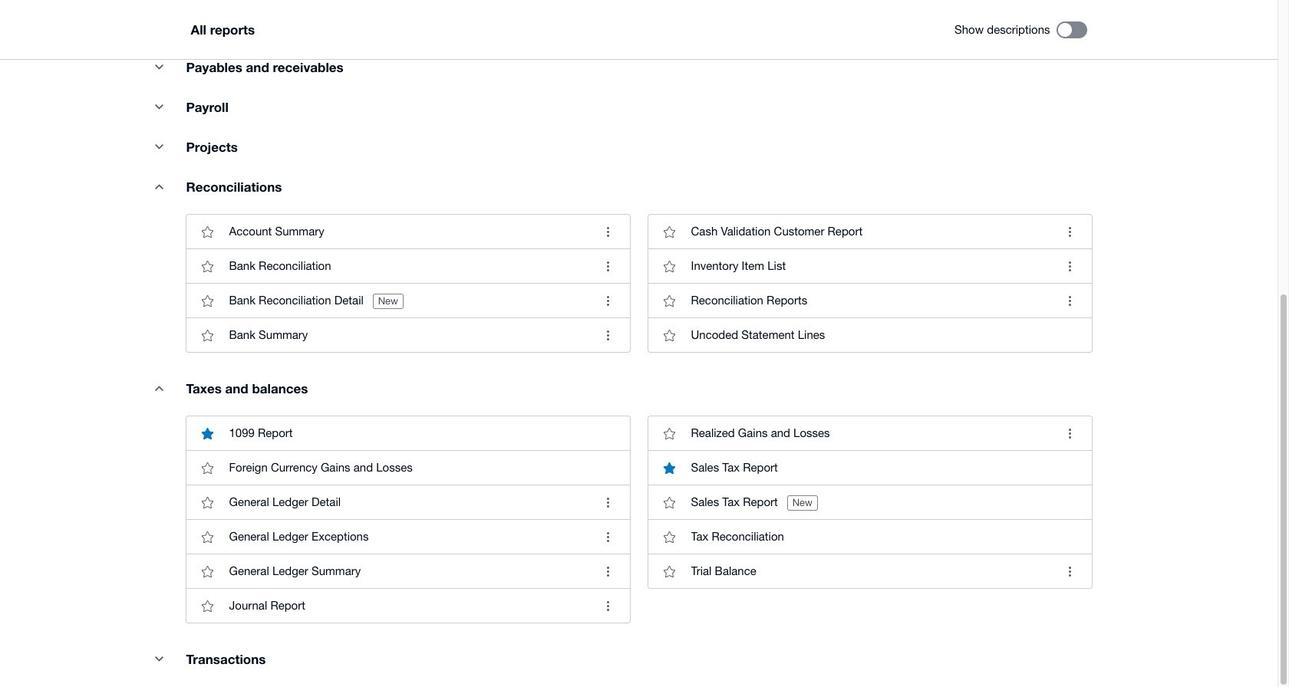Task type: vqa. For each thing, say whether or not it's contained in the screenshot.
Report title Field
no



Task type: locate. For each thing, give the bounding box(es) containing it.
2 favorite image from the top
[[192, 591, 223, 622]]

1 vertical spatial expand report group image
[[144, 373, 175, 404]]

favorite image
[[192, 487, 223, 518], [192, 591, 223, 622]]

1 vertical spatial favorite image
[[192, 591, 223, 622]]

6 favorite image from the top
[[192, 522, 223, 553]]

4 collapse report group image from the top
[[144, 644, 175, 675]]

1 expand report group image from the top
[[144, 171, 175, 202]]

expand report group image for remove favorite "icon"
[[144, 373, 175, 404]]

0 vertical spatial favorite image
[[192, 487, 223, 518]]

more options image
[[1055, 217, 1085, 247], [1055, 251, 1085, 282], [1055, 418, 1085, 449], [1055, 557, 1085, 587]]

expand report group image
[[144, 171, 175, 202], [144, 373, 175, 404]]

0 vertical spatial expand report group image
[[144, 171, 175, 202]]

favorite image
[[192, 217, 223, 247], [192, 251, 223, 282], [192, 286, 223, 316], [192, 320, 223, 351], [192, 453, 223, 484], [192, 522, 223, 553], [192, 557, 223, 587]]

2 expand report group image from the top
[[144, 373, 175, 404]]

3 collapse report group image from the top
[[144, 131, 175, 162]]

2 more options image from the top
[[1055, 251, 1085, 282]]

1 favorite image from the top
[[192, 217, 223, 247]]

collapse report group image
[[144, 52, 175, 82], [144, 91, 175, 122], [144, 131, 175, 162], [144, 644, 175, 675]]

1 favorite image from the top
[[192, 487, 223, 518]]

remove favorite image
[[192, 418, 223, 449]]



Task type: describe. For each thing, give the bounding box(es) containing it.
2 collapse report group image from the top
[[144, 91, 175, 122]]

3 favorite image from the top
[[192, 286, 223, 316]]

expand report group image for 1st favorite image from the top of the page
[[144, 171, 175, 202]]

more options image
[[1055, 286, 1085, 316]]

7 favorite image from the top
[[192, 557, 223, 587]]

5 favorite image from the top
[[192, 453, 223, 484]]

4 more options image from the top
[[1055, 557, 1085, 587]]

4 favorite image from the top
[[192, 320, 223, 351]]

3 more options image from the top
[[1055, 418, 1085, 449]]

2 favorite image from the top
[[192, 251, 223, 282]]

1 collapse report group image from the top
[[144, 52, 175, 82]]

1 more options image from the top
[[1055, 217, 1085, 247]]



